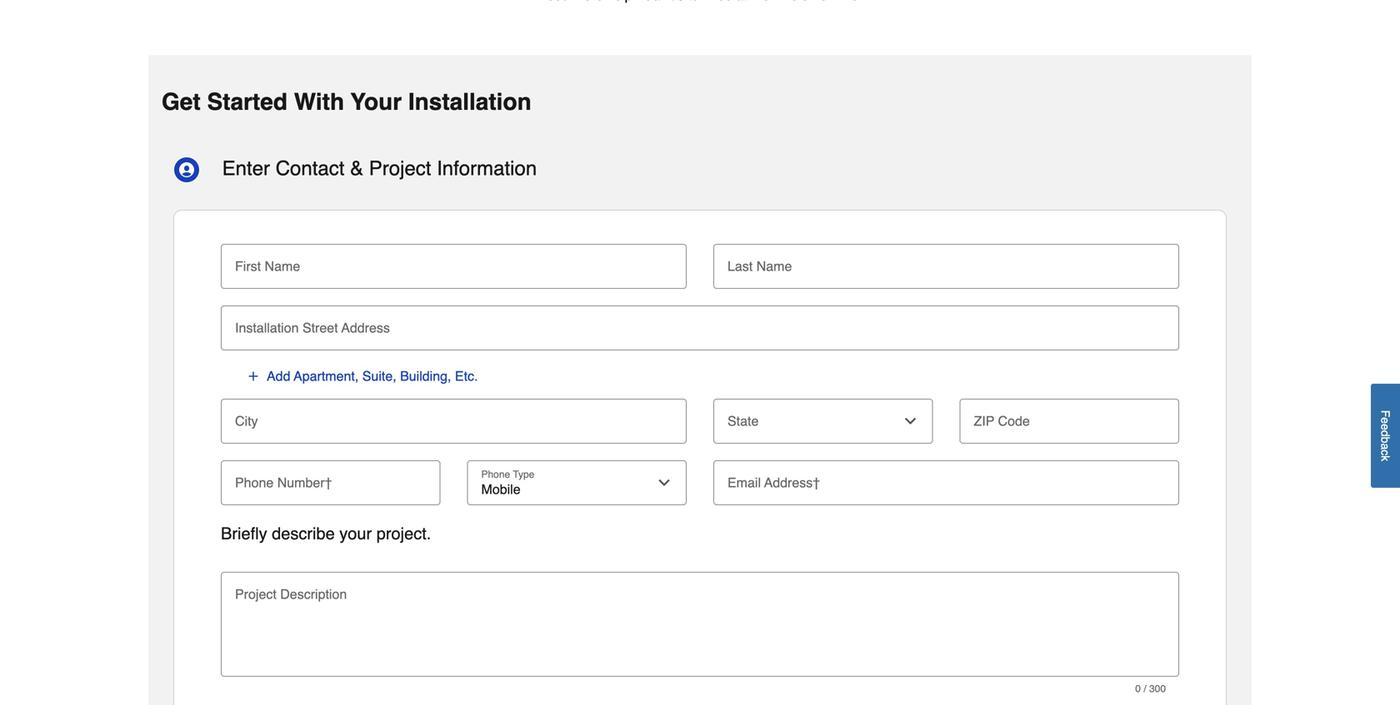 Task type: locate. For each thing, give the bounding box(es) containing it.
information
[[437, 157, 537, 180]]

1 horizontal spatial installation
[[408, 89, 531, 115]]

add apartment, suite, building, etc. button
[[246, 368, 479, 386]]

Email Address† text field
[[720, 461, 1173, 498]]

e up d
[[1379, 418, 1392, 424]]

project description
[[235, 587, 347, 603]]

installation street address
[[235, 320, 390, 336]]

300
[[1149, 684, 1166, 695]]

installation
[[408, 89, 531, 115], [235, 320, 299, 336]]

e up 'b'
[[1379, 424, 1392, 431]]

with
[[294, 89, 344, 115]]

street
[[302, 320, 338, 336]]

project left description
[[235, 587, 277, 603]]

ZIP Code text field
[[966, 399, 1173, 436]]

address
[[341, 320, 390, 336]]

contact
[[276, 157, 345, 180]]

1 horizontal spatial name
[[757, 259, 792, 274]]

email address†
[[728, 475, 820, 491]]

1 vertical spatial installation
[[235, 320, 299, 336]]

description
[[280, 587, 347, 603]]

project.
[[376, 525, 431, 544]]

enter contact & project information
[[222, 157, 537, 180]]

name
[[265, 259, 300, 274], [757, 259, 792, 274]]

started
[[207, 89, 287, 115]]

name right last
[[757, 259, 792, 274]]

City text field
[[228, 399, 680, 436]]

last name
[[728, 259, 792, 274]]

a
[[1379, 444, 1392, 450]]

phone number†
[[235, 475, 332, 491]]

0 horizontal spatial project
[[235, 587, 277, 603]]

get
[[162, 89, 201, 115]]

0 horizontal spatial installation
[[235, 320, 299, 336]]

d
[[1379, 431, 1392, 437]]

f
[[1379, 411, 1392, 418]]

name right first
[[265, 259, 300, 274]]

get started with your installation
[[162, 89, 531, 115]]

1 horizontal spatial project
[[369, 157, 431, 180]]

briefly describe your project.
[[221, 525, 431, 544]]

add apartment, suite, building, etc.
[[267, 369, 478, 384]]

installation up add
[[235, 320, 299, 336]]

2 name from the left
[[757, 259, 792, 274]]

e
[[1379, 418, 1392, 424], [1379, 424, 1392, 431]]

1 e from the top
[[1379, 418, 1392, 424]]

0 horizontal spatial name
[[265, 259, 300, 274]]

Last Name text field
[[720, 244, 1173, 281]]

project right '&'
[[369, 157, 431, 180]]

installation up information
[[408, 89, 531, 115]]

contact and project information image
[[173, 157, 200, 183]]

&
[[350, 157, 363, 180]]

zip
[[974, 414, 995, 429]]

2 e from the top
[[1379, 424, 1392, 431]]

Installation Street Address text field
[[228, 306, 1173, 343]]

project
[[369, 157, 431, 180], [235, 587, 277, 603]]

building,
[[400, 369, 451, 384]]

apartment,
[[294, 369, 359, 384]]

k
[[1379, 456, 1392, 462]]

1 name from the left
[[265, 259, 300, 274]]

1 vertical spatial project
[[235, 587, 277, 603]]



Task type: vqa. For each thing, say whether or not it's contained in the screenshot.
left Bathroom
no



Task type: describe. For each thing, give the bounding box(es) containing it.
etc.
[[455, 369, 478, 384]]

email
[[728, 475, 761, 491]]

last
[[728, 259, 753, 274]]

Project Description text field
[[228, 596, 1173, 669]]

describe
[[272, 525, 335, 544]]

0
[[1135, 684, 1141, 695]]

zip code
[[974, 414, 1030, 429]]

phone
[[235, 475, 274, 491]]

f e e d b a c k button
[[1371, 384, 1400, 489]]

name for first name
[[265, 259, 300, 274]]

code
[[998, 414, 1030, 429]]

address†
[[764, 475, 820, 491]]

/
[[1144, 684, 1147, 695]]

add
[[267, 369, 290, 384]]

0 vertical spatial installation
[[408, 89, 531, 115]]

plus image
[[247, 370, 260, 383]]

city
[[235, 414, 258, 429]]

your
[[339, 525, 372, 544]]

briefly
[[221, 525, 267, 544]]

b
[[1379, 437, 1392, 444]]

suite,
[[362, 369, 396, 384]]

0 vertical spatial project
[[369, 157, 431, 180]]

your
[[351, 89, 402, 115]]

c
[[1379, 450, 1392, 456]]

first
[[235, 259, 261, 274]]

0 / 300
[[1135, 684, 1166, 695]]

Phone Number† text field
[[228, 461, 434, 498]]

name for last name
[[757, 259, 792, 274]]

enter
[[222, 157, 270, 180]]

number†
[[277, 475, 332, 491]]

First Name text field
[[228, 244, 680, 281]]

first name
[[235, 259, 300, 274]]

f e e d b a c k
[[1379, 411, 1392, 462]]



